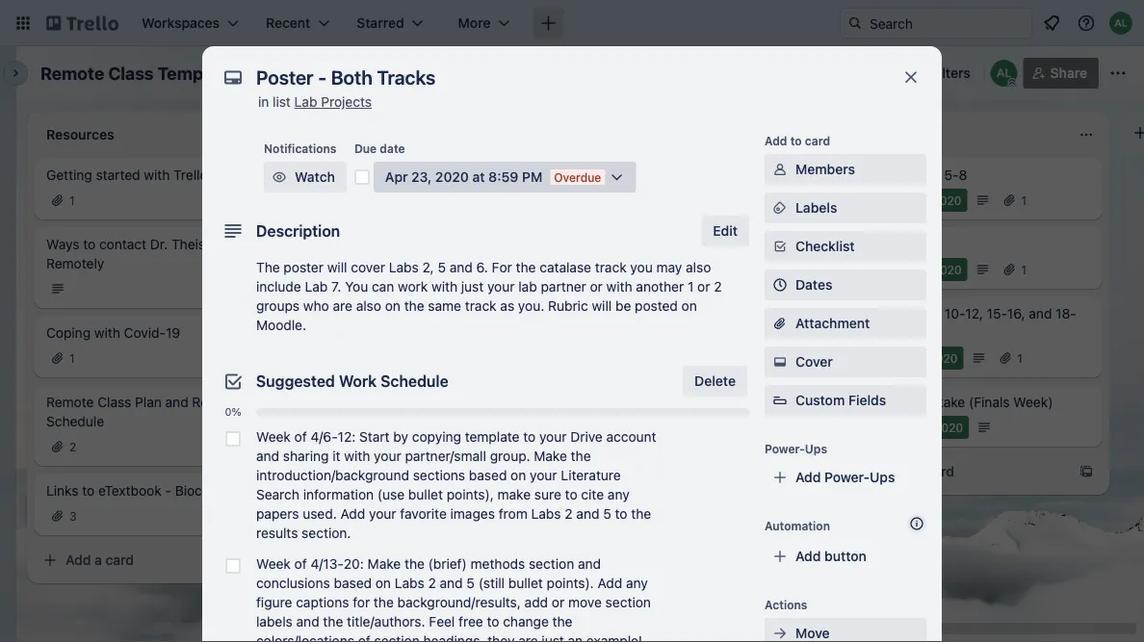 Task type: vqa. For each thing, say whether or not it's contained in the screenshot.


Task type: locate. For each thing, give the bounding box(es) containing it.
attachment button
[[765, 308, 927, 339]]

- inside final lab report - hexokinase track
[[698, 306, 704, 322]]

points),
[[447, 487, 494, 503]]

open information menu image
[[1077, 13, 1096, 33]]

30,
[[913, 263, 930, 276]]

0 vertical spatial 3
[[759, 194, 766, 207]]

track left you
[[595, 260, 627, 276]]

remotely
[[46, 256, 104, 272]]

2 inside the poster will cover labs 2, 5 and 6. for the catalase track you may also include lab 7. you can work with just your lab partner or with another 1 or 2 groups who are also on the same track as you. rubric will be posted on moodle.
[[714, 279, 722, 295]]

final lab report - hexokinase track link
[[593, 304, 817, 343]]

ups
[[805, 442, 828, 456], [870, 470, 895, 486]]

May 14, 2020 checkbox
[[593, 258, 696, 281], [593, 347, 696, 370]]

1 vertical spatial just
[[542, 633, 564, 643]]

remote class template
[[40, 63, 234, 83]]

1 vertical spatial exam
[[894, 236, 927, 252]]

0 horizontal spatial create from template… image
[[532, 585, 547, 600]]

make
[[498, 487, 531, 503]]

3 for poster - both tracks
[[759, 194, 766, 207]]

ch. for 5-
[[920, 167, 941, 183]]

track inside "link"
[[766, 236, 800, 252]]

19 up apr 19, 2020
[[407, 375, 422, 391]]

final down apr 23, 2020 checkbox
[[593, 236, 622, 252]]

add a card up title/authors.
[[339, 584, 408, 600]]

the up title/authors.
[[374, 595, 394, 611]]

methods
[[471, 556, 525, 572]]

final inside "link"
[[593, 236, 622, 252]]

and
[[450, 260, 473, 276], [1029, 306, 1052, 322], [165, 394, 188, 410], [256, 448, 279, 464], [576, 506, 600, 522], [578, 556, 601, 572], [440, 576, 463, 591], [296, 614, 319, 630]]

0 horizontal spatial are
[[333, 298, 353, 314]]

19 for 4/13-
[[407, 375, 422, 391]]

just left an
[[542, 633, 564, 643]]

week left mark due date as complete checkbox
[[320, 167, 354, 183]]

-
[[637, 167, 643, 183], [698, 236, 704, 252], [698, 306, 704, 322], [165, 483, 171, 499]]

sm image inside the labels link
[[771, 198, 790, 218]]

with up be
[[607, 279, 633, 295]]

schedule up links
[[46, 414, 104, 430]]

5, for may
[[916, 352, 926, 365]]

1 right another
[[688, 279, 694, 295]]

sm image
[[771, 160, 790, 179], [771, 198, 790, 218], [771, 353, 790, 372]]

2 4 from the top
[[760, 352, 768, 365]]

to up they
[[487, 614, 499, 630]]

0 horizontal spatial schedule
[[46, 414, 104, 430]]

remote for remote class template
[[40, 63, 104, 83]]

apr down week of 4/6-12
[[343, 332, 362, 346]]

1 horizontal spatial are
[[518, 633, 538, 643]]

labs up work
[[389, 260, 419, 276]]

may inside option
[[343, 540, 365, 554]]

1 horizontal spatial track
[[595, 260, 627, 276]]

of for 26
[[358, 445, 371, 460]]

29,
[[367, 194, 384, 207]]

1 vertical spatial bullet
[[508, 576, 543, 591]]

with down "0 / 6"
[[432, 279, 458, 295]]

0 vertical spatial 4
[[760, 263, 768, 276]]

labs inside the poster will cover labs 2, 5 and 6. for the catalase track you may also include lab 7. you can work with just your lab partner or with another 1 or 2 groups who are also on the same track as you. rubric will be posted on moodle.
[[389, 260, 419, 276]]

0 horizontal spatial power-
[[765, 442, 805, 456]]

create from template… image
[[805, 395, 821, 410], [1079, 464, 1094, 480], [532, 585, 547, 600]]

2 report from the top
[[653, 306, 695, 322]]

0 vertical spatial final
[[593, 236, 622, 252]]

sm image for checklist
[[771, 237, 790, 256]]

revised
[[192, 394, 241, 410]]

exam for 3:
[[867, 306, 901, 322]]

5, up can
[[365, 263, 376, 276]]

0 vertical spatial section
[[529, 556, 574, 572]]

free
[[459, 614, 483, 630]]

2 horizontal spatial 12,
[[966, 306, 983, 322]]

0 horizontal spatial 5,
[[365, 263, 376, 276]]

2 mar from the left
[[890, 194, 911, 207]]

week for week of 4/13-20: make the (brief) methods section and conclusions based on labs 2 and 5 (still bullet points). add any figure captions for the background/results, add or move section labels and the title/authors. feel free to change the colors/locations of section headings, they are just an example!
[[256, 556, 291, 572]]

1 horizontal spatial bullet
[[508, 576, 543, 591]]

sm image for move
[[771, 624, 790, 643]]

to inside ways to contact dr. theisen remotely
[[83, 236, 96, 252]]

0 horizontal spatial just
[[461, 279, 484, 295]]

2 vertical spatial exam
[[867, 306, 901, 322]]

a down the "etextbook"
[[95, 552, 102, 568]]

final right rubric
[[593, 306, 622, 322]]

are inside the poster will cover labs 2, 5 and 6. for the catalase track you may also include lab 7. you can work with just your lab partner or with another 1 or 2 groups who are also on the same track as you. rubric will be posted on moodle.
[[333, 298, 353, 314]]

move
[[796, 626, 830, 642]]

1 inside the poster will cover labs 2, 5 and 6. for the catalase track you may also include lab 7. you can work with just your lab partner or with another 1 or 2 groups who are also on the same track as you. rubric will be posted on moodle.
[[688, 279, 694, 295]]

apr for apr 26, 2020
[[343, 471, 362, 485]]

0 vertical spatial based
[[469, 468, 507, 484]]

a for lab
[[642, 394, 649, 410]]

1 vertical spatial 8
[[460, 194, 467, 207]]

your down (use at the left of page
[[369, 506, 396, 522]]

0 vertical spatial 12,
[[966, 306, 983, 322]]

1 horizontal spatial will
[[592, 298, 612, 314]]

2020 for exam 2: ch. 5-8
[[933, 194, 962, 207]]

Apr 23, 2020 checkbox
[[593, 189, 694, 212]]

2020 for poster - both tracks
[[660, 194, 688, 207]]

final for final lab report - catalase track
[[593, 236, 622, 252]]

you.
[[518, 298, 545, 314]]

1 vertical spatial remote
[[46, 394, 94, 410]]

lab up "apr 30, 2020" checkbox
[[867, 236, 890, 252]]

suggested
[[256, 372, 335, 391]]

card for remote class plan and revised schedule
[[106, 552, 134, 568]]

0 horizontal spatial 12,
[[365, 332, 381, 346]]

0 horizontal spatial 8
[[460, 194, 467, 207]]

12, inside exam 3: ch. 10-12, 15-16, and 18- 21
[[966, 306, 983, 322]]

/ down apr 23, 2020 at 8:59 pm
[[456, 194, 460, 207]]

2 final from the top
[[593, 306, 622, 322]]

custom fields
[[796, 393, 886, 408]]

8 up mar 31, 2020
[[959, 167, 968, 183]]

0 vertical spatial sm image
[[771, 160, 790, 179]]

week for week of 4/6-12
[[320, 306, 354, 322]]

class inside remote class plan and revised schedule
[[98, 394, 131, 410]]

Apr 12, 2020 checkbox
[[320, 328, 419, 351]]

apple lee (applelee29) image
[[1110, 12, 1133, 35]]

sm image inside cover link
[[771, 353, 790, 372]]

1 may 14, 2020 checkbox from the top
[[593, 258, 696, 281]]

card
[[805, 134, 831, 147], [653, 394, 681, 410], [926, 464, 955, 480], [106, 552, 134, 568], [379, 584, 408, 600]]

track
[[766, 236, 800, 252], [593, 325, 628, 341]]

5 left the 6
[[438, 260, 446, 276]]

2020 right "19,"
[[384, 402, 413, 415]]

2 vertical spatial 5
[[467, 576, 475, 591]]

0 horizontal spatial based
[[334, 576, 372, 591]]

also down you
[[356, 298, 381, 314]]

exam inside exam 3: ch. 10-12, 15-16, and 18- 21
[[867, 306, 901, 322]]

8
[[959, 167, 968, 183], [460, 194, 467, 207]]

1 horizontal spatial create from template… image
[[805, 395, 821, 410]]

delete
[[695, 373, 736, 389]]

week up conclusions
[[256, 556, 291, 572]]

a up title/authors.
[[368, 584, 376, 600]]

2020 for week of 4/6-12
[[384, 332, 413, 346]]

2020 for final lab report - catalase track
[[661, 263, 690, 276]]

sm image left the cover
[[771, 353, 790, 372]]

any up example!
[[626, 576, 648, 591]]

23, inside checkbox
[[639, 194, 656, 207]]

ways
[[46, 236, 79, 252]]

based up points), on the left of the page
[[469, 468, 507, 484]]

0 horizontal spatial 23,
[[411, 169, 432, 185]]

create board or workspace image
[[539, 13, 558, 33]]

or
[[590, 279, 603, 295], [698, 279, 710, 295], [552, 595, 565, 611]]

- for catalase
[[698, 236, 704, 252]]

Mar 31, 2020 checkbox
[[867, 189, 968, 212]]

sm image for cover
[[771, 353, 790, 372]]

to left 'cite'
[[565, 487, 578, 503]]

0 vertical spatial 10
[[458, 471, 471, 485]]

are inside week of 4/13-20: make the (brief) methods section and conclusions based on labs 2 and 5 (still bullet points). add any figure captions for the background/results, add or move section labels and the title/authors. feel free to change the colors/locations of section headings, they are just an example!
[[518, 633, 538, 643]]

edit button
[[702, 216, 749, 247]]

2020 for lab exam
[[933, 263, 962, 276]]

week
[[320, 167, 354, 183], [320, 236, 354, 252], [320, 306, 354, 322], [320, 375, 354, 391], [256, 429, 291, 445], [320, 445, 354, 460], [320, 514, 354, 530], [256, 556, 291, 572]]

primary element
[[0, 0, 1144, 46]]

0 vertical spatial 19
[[166, 325, 180, 341]]

may for week of 4/27-5/3
[[343, 540, 365, 554]]

remote inside remote class template text field
[[40, 63, 104, 83]]

remote for remote class plan and revised schedule
[[46, 394, 94, 410]]

information
[[303, 487, 374, 503]]

on inside week of 4/6-12: start by copying template to your drive account and sharing it with your partner/small group. make the introduction/background sections  based on your literature search information (use bullet points), make sure to cite any papers used. add your favorite images from labs 2 and 5 to the results section.
[[511, 468, 526, 484]]

apr for apr 12, 2020
[[343, 332, 362, 346]]

2 vertical spatial create from template… image
[[532, 585, 547, 600]]

section up points).
[[529, 556, 574, 572]]

remote inside remote class plan and revised schedule
[[46, 394, 94, 410]]

week for week of 3/30-4/5
[[320, 236, 354, 252]]

1 horizontal spatial mar
[[890, 194, 911, 207]]

who
[[303, 298, 329, 314]]

2020 down retake
[[935, 421, 963, 434]]

12, for week of 4/6-12
[[365, 332, 381, 346]]

1 horizontal spatial 8
[[959, 167, 968, 183]]

1 horizontal spatial or
[[590, 279, 603, 295]]

0 vertical spatial report
[[653, 236, 695, 252]]

0 vertical spatial make
[[534, 448, 567, 464]]

0 for 4/5
[[440, 263, 447, 276]]

track left as
[[465, 298, 497, 314]]

1 horizontal spatial 12,
[[916, 421, 931, 434]]

12, inside option
[[365, 332, 381, 346]]

2 vertical spatial sm image
[[771, 353, 790, 372]]

board button
[[317, 58, 420, 89]]

0 vertical spatial 14,
[[642, 263, 658, 276]]

12, down retake
[[916, 421, 931, 434]]

10 up (brief)
[[454, 540, 467, 554]]

are
[[333, 298, 353, 314], [518, 633, 538, 643]]

19
[[166, 325, 180, 341], [407, 375, 422, 391]]

class inside text field
[[108, 63, 154, 83]]

23, down the poster - both tracks
[[639, 194, 656, 207]]

automation
[[765, 519, 830, 533]]

moodle.
[[256, 317, 306, 333]]

4/13- inside week of 4/13-19 "link"
[[374, 375, 407, 391]]

0 horizontal spatial ups
[[805, 442, 828, 456]]

lab up who
[[305, 279, 328, 295]]

in
[[258, 94, 269, 110]]

make down the may 3, 2020
[[368, 556, 401, 572]]

section up example!
[[606, 595, 651, 611]]

posted
[[635, 298, 678, 314]]

week inside week of 4/13-20: make the (brief) methods section and conclusions based on labs 2 and 5 (still bullet points). add any figure captions for the background/results, add or move section labels and the title/authors. feel free to change the colors/locations of section headings, they are just an example!
[[256, 556, 291, 572]]

apr inside checkbox
[[890, 263, 909, 276]]

catalase
[[708, 236, 762, 252]]

labs inside week of 4/6-12: start by copying template to your drive account and sharing it with your partner/small group. make the introduction/background sections  based on your literature search information (use bullet points), make sure to cite any papers used. add your favorite images from labs 2 and 5 to the results section.
[[531, 506, 561, 522]]

1 report from the top
[[653, 236, 695, 252]]

add button button
[[765, 541, 927, 572]]

report for catalase
[[653, 236, 695, 252]]

biochemistry
[[175, 483, 256, 499]]

3/23-
[[374, 167, 409, 183]]

1 sm image from the top
[[771, 160, 790, 179]]

1 vertical spatial 12,
[[365, 332, 381, 346]]

track down be
[[593, 325, 628, 341]]

2 up links
[[69, 440, 76, 454]]

custom fields button
[[765, 391, 927, 410]]

list
[[273, 94, 291, 110]]

1 vertical spatial report
[[653, 306, 695, 322]]

apr left 3/29
[[385, 169, 408, 185]]

1 vertical spatial 19
[[407, 375, 422, 391]]

1 vertical spatial track
[[593, 325, 628, 341]]

card up title/authors.
[[379, 584, 408, 600]]

0 horizontal spatial 19
[[166, 325, 180, 341]]

lab down another
[[626, 306, 649, 322]]

card for optional retake (finals week)
[[926, 464, 955, 480]]

0 horizontal spatial 5
[[438, 260, 446, 276]]

0 vertical spatial sm image
[[270, 168, 289, 187]]

add a card button for 10-
[[855, 457, 1071, 487]]

the
[[516, 260, 536, 276], [404, 298, 424, 314], [571, 448, 591, 464], [631, 506, 651, 522], [405, 556, 425, 572], [374, 595, 394, 611], [323, 614, 343, 630], [553, 614, 573, 630]]

1 vertical spatial final
[[593, 306, 622, 322]]

add a card button for 12
[[308, 577, 524, 608]]

sm image inside the watch button
[[270, 168, 289, 187]]

make inside week of 4/6-12: start by copying template to your drive account and sharing it with your partner/small group. make the introduction/background sections  based on your literature search information (use bullet points), make sure to cite any papers used. add your favorite images from labs 2 and 5 to the results section.
[[534, 448, 567, 464]]

or up final lab report - hexokinase track link
[[698, 279, 710, 295]]

or right partner
[[590, 279, 603, 295]]

2 up hexokinase
[[714, 279, 722, 295]]

sm image inside checklist link
[[771, 237, 790, 256]]

0 horizontal spatial or
[[552, 595, 565, 611]]

0 down partner/small
[[447, 471, 455, 485]]

may 14, 2020 checkbox down "posted"
[[593, 347, 696, 370]]

2020 down final lab report - hexokinase track
[[661, 352, 690, 365]]

edit
[[713, 223, 738, 239]]

None text field
[[247, 60, 882, 94]]

14, up another
[[642, 263, 658, 276]]

0 vertical spatial 23,
[[411, 169, 432, 185]]

2020 down 12
[[384, 332, 413, 346]]

lab exam
[[867, 236, 927, 252]]

of inside "link"
[[358, 375, 371, 391]]

any inside week of 4/13-20: make the (brief) methods section and conclusions based on labs 2 and 5 (still bullet points). add any figure captions for the background/results, add or move section labels and the title/authors. feel free to change the colors/locations of section headings, they are just an example!
[[626, 576, 648, 591]]

report inside final lab report - hexokinase track
[[653, 306, 695, 322]]

started
[[96, 167, 140, 183]]

class
[[108, 63, 154, 83], [98, 394, 131, 410]]

exam 2: ch. 5-8
[[867, 167, 968, 183]]

of up apr 19, 2020 option
[[358, 375, 371, 391]]

0 horizontal spatial bullet
[[408, 487, 443, 503]]

sm image inside members link
[[771, 160, 790, 179]]

0 horizontal spatial track
[[593, 325, 628, 341]]

poster
[[593, 167, 634, 183]]

Apr 30, 2020 checkbox
[[867, 258, 968, 281]]

0 vertical spatial class
[[108, 63, 154, 83]]

1 horizontal spatial section
[[529, 556, 574, 572]]

add a card for of
[[339, 584, 408, 600]]

mar inside the mar 31, 2020 checkbox
[[890, 194, 911, 207]]

on up make
[[511, 468, 526, 484]]

power- inside add power-ups link
[[825, 470, 870, 486]]

and inside the poster will cover labs 2, 5 and 6. for the catalase track you may also include lab 7. you can work with just your lab partner or with another 1 or 2 groups who are also on the same track as you. rubric will be posted on moodle.
[[450, 260, 473, 276]]

2020 right 29,
[[388, 194, 416, 207]]

0 notifications image
[[1040, 12, 1064, 35]]

14,
[[642, 263, 658, 276], [642, 352, 658, 365]]

on down the may 3, 2020
[[375, 576, 391, 591]]

5 left (still
[[467, 576, 475, 591]]

3
[[759, 194, 766, 207], [69, 510, 77, 523]]

Apr 5, 2020 checkbox
[[320, 258, 413, 281]]

2020 right 31,
[[933, 194, 962, 207]]

1 vertical spatial 5,
[[916, 352, 926, 365]]

0 horizontal spatial 3
[[69, 510, 77, 523]]

add inside week of 4/13-20: make the (brief) methods section and conclusions based on labs 2 and 5 (still bullet points). add any figure captions for the background/results, add or move section labels and the title/authors. feel free to change the colors/locations of section headings, they are just an example!
[[598, 576, 623, 591]]

of up mar 29, 2020 option
[[358, 167, 371, 183]]

2020 up 0 / 8
[[435, 169, 469, 185]]

2 may 14, 2020 checkbox from the top
[[593, 347, 696, 370]]

may 12, 2020
[[890, 421, 963, 434]]

6
[[451, 263, 458, 276]]

week inside week of 4/6-12: start by copying template to your drive account and sharing it with your partner/small group. make the introduction/background sections  based on your literature search information (use bullet points), make sure to cite any papers used. add your favorite images from labs 2 and 5 to the results section.
[[256, 429, 291, 445]]

1 final from the top
[[593, 236, 622, 252]]

12, inside checkbox
[[916, 421, 931, 434]]

1 vertical spatial sm image
[[771, 237, 790, 256]]

sm image left labels
[[771, 198, 790, 218]]

work
[[398, 279, 428, 295]]

add a card button
[[582, 387, 798, 418], [855, 457, 1071, 487], [35, 545, 250, 576], [308, 577, 524, 608]]

sm image for labels
[[771, 198, 790, 218]]

1 vertical spatial 3
[[69, 510, 77, 523]]

report for hexokinase
[[653, 306, 695, 322]]

0 vertical spatial create from template… image
[[805, 395, 821, 410]]

2 vertical spatial labs
[[395, 576, 425, 591]]

4/6- inside week of 4/6-12: start by copying template to your drive account and sharing it with your partner/small group. make the introduction/background sections  based on your literature search information (use bullet points), make sure to cite any papers used. add your favorite images from labs 2 and 5 to the results section.
[[311, 429, 338, 445]]

week)
[[1014, 394, 1053, 410]]

2 horizontal spatial 5
[[603, 506, 611, 522]]

2020 for week of 3/30-4/5
[[379, 263, 407, 276]]

lab inside final lab report - hexokinase track
[[626, 306, 649, 322]]

class left 'template'
[[108, 63, 154, 83]]

drive
[[571, 429, 603, 445]]

0 vertical spatial 4/6-
[[374, 306, 401, 322]]

rubric
[[548, 298, 588, 314]]

0 vertical spatial labs
[[389, 260, 419, 276]]

class for template
[[108, 63, 154, 83]]

ups down may 12, 2020 checkbox
[[870, 470, 895, 486]]

0 horizontal spatial section
[[374, 633, 420, 643]]

ch. inside exam 3: ch. 10-12, 15-16, and 18- 21
[[920, 306, 941, 322]]

date
[[380, 142, 405, 155]]

same
[[428, 298, 461, 314]]

2 sm image from the top
[[771, 198, 790, 218]]

1 vertical spatial sm image
[[771, 198, 790, 218]]

mar for week
[[343, 194, 364, 207]]

add a card button down may 12, 2020
[[855, 457, 1071, 487]]

board
[[350, 65, 388, 81]]

also
[[686, 260, 711, 276], [356, 298, 381, 314]]

lab up you
[[626, 236, 649, 252]]

1 horizontal spatial 19
[[407, 375, 422, 391]]

4
[[760, 263, 768, 276], [760, 352, 768, 365]]

of for 5/3
[[358, 514, 371, 530]]

colors/locations
[[256, 633, 354, 643]]

with inside week of 4/6-12: start by copying template to your drive account and sharing it with your partner/small group. make the introduction/background sections  based on your literature search information (use bullet points), make sure to cite any papers used. add your favorite images from labs 2 and 5 to the results section.
[[344, 448, 370, 464]]

1 horizontal spatial 4/13-
[[374, 375, 407, 391]]

final inside final lab report - hexokinase track
[[593, 306, 622, 322]]

card for week of 4/13-19
[[379, 584, 408, 600]]

show menu image
[[1109, 64, 1128, 83]]

apr 26, 2020
[[343, 471, 415, 485]]

2020 inside checkbox
[[933, 263, 962, 276]]

track inside final lab report - hexokinase track
[[593, 325, 628, 341]]

power- down power-ups
[[825, 470, 870, 486]]

apr 23, 2020
[[617, 194, 688, 207]]

0 vertical spatial are
[[333, 298, 353, 314]]

card up members
[[805, 134, 831, 147]]

week inside "link"
[[320, 375, 354, 391]]

1 vertical spatial 4/13-
[[311, 556, 344, 572]]

bullet inside week of 4/13-20: make the (brief) methods section and conclusions based on labs 2 and 5 (still bullet points). add any figure captions for the background/results, add or move section labels and the title/authors. feel free to change the colors/locations of section headings, they are just an example!
[[508, 576, 543, 591]]

- left hexokinase
[[698, 306, 704, 322]]

0 vertical spatial 4/13-
[[374, 375, 407, 391]]

23, for apr 23, 2020
[[639, 194, 656, 207]]

conclusions
[[256, 576, 330, 591]]

12:
[[338, 429, 356, 445]]

and right 16,
[[1029, 306, 1052, 322]]

1 horizontal spatial also
[[686, 260, 711, 276]]

4/6- for 12:
[[311, 429, 338, 445]]

1 horizontal spatial just
[[542, 633, 564, 643]]

members
[[796, 161, 855, 177]]

0 vertical spatial may 14, 2020
[[617, 263, 690, 276]]

week of 4/20-26 link
[[320, 443, 536, 462]]

ch. for 10-
[[920, 306, 941, 322]]

10-
[[945, 306, 966, 322]]

2 may 14, 2020 from the top
[[617, 352, 690, 365]]

1 horizontal spatial 23,
[[639, 194, 656, 207]]

0 horizontal spatial also
[[356, 298, 381, 314]]

may
[[617, 263, 639, 276], [617, 352, 639, 365], [890, 352, 913, 365], [890, 421, 913, 434], [343, 540, 365, 554]]

ch. right 2:
[[920, 167, 941, 183]]

5, for apr
[[365, 263, 376, 276]]

19 for covid-
[[166, 325, 180, 341]]

create from template… image for hexokinase
[[805, 395, 821, 410]]

12, for optional retake (finals week)
[[916, 421, 931, 434]]

mar inside mar 29, 2020 option
[[343, 194, 364, 207]]

4/13- for 20:
[[311, 556, 344, 572]]

template
[[158, 63, 234, 83]]

of inside week of 4/6-12: start by copying template to your drive account and sharing it with your partner/small group. make the introduction/background sections  based on your literature search information (use bullet points), make sure to cite any papers used. add your favorite images from labs 2 and 5 to the results section.
[[294, 429, 307, 445]]

2 down 'literature'
[[565, 506, 573, 522]]

contact
[[99, 236, 146, 252]]

final lab report - catalase track
[[593, 236, 800, 252]]

workspace visible image
[[290, 66, 306, 81]]

bullet up "favorite"
[[408, 487, 443, 503]]

- inside "link"
[[698, 236, 704, 252]]

3 sm image from the top
[[771, 353, 790, 372]]

optional retake (finals week)
[[867, 394, 1053, 410]]

0 vertical spatial 5
[[438, 260, 446, 276]]

to inside week of 4/13-20: make the (brief) methods section and conclusions based on labs 2 and 5 (still bullet points). add any figure captions for the background/results, add or move section labels and the title/authors. feel free to change the colors/locations of section headings, they are just an example!
[[487, 614, 499, 630]]

week up cover
[[320, 236, 354, 252]]

report inside "link"
[[653, 236, 695, 252]]

1 vertical spatial power-
[[825, 470, 870, 486]]

0 horizontal spatial make
[[368, 556, 401, 572]]

19 inside "link"
[[407, 375, 422, 391]]

21
[[867, 325, 881, 341]]

create from template… image for 12,
[[1079, 464, 1094, 480]]

covid-
[[124, 325, 166, 341]]

1 mar from the left
[[343, 194, 364, 207]]

of for 4/5
[[358, 236, 371, 252]]

4/6- up the it
[[311, 429, 338, 445]]

0 for 26
[[447, 471, 455, 485]]

groups
[[256, 298, 300, 314]]

1 horizontal spatial schedule
[[381, 372, 449, 391]]

cover link
[[765, 347, 927, 378]]

2 horizontal spatial section
[[606, 595, 651, 611]]

1 vertical spatial 14,
[[642, 352, 658, 365]]

of up conclusions
[[294, 556, 307, 572]]

5 down 'cite'
[[603, 506, 611, 522]]

/ for week of 3/30-4/5
[[447, 263, 451, 276]]

12,
[[966, 306, 983, 322], [365, 332, 381, 346], [916, 421, 931, 434]]

4/6- up apr 12, 2020
[[374, 306, 401, 322]]

of right 12:
[[358, 445, 371, 460]]

4/6- for 12
[[374, 306, 401, 322]]

12, down week of 4/6-12
[[365, 332, 381, 346]]

0 vertical spatial any
[[608, 487, 630, 503]]

4 down catalase
[[760, 263, 768, 276]]

may 14, 2020
[[617, 263, 690, 276], [617, 352, 690, 365]]

exam up 21
[[867, 306, 901, 322]]

sm image
[[270, 168, 289, 187], [771, 237, 790, 256], [771, 624, 790, 643]]

links to etextbook - biochemistry
[[46, 483, 256, 499]]

and inside exam 3: ch. 10-12, 15-16, and 18- 21
[[1029, 306, 1052, 322]]

0 left the 6
[[440, 263, 447, 276]]

sm image inside move link
[[771, 624, 790, 643]]

dr.
[[150, 236, 168, 252]]

and down (brief)
[[440, 576, 463, 591]]

1 vertical spatial labs
[[531, 506, 561, 522]]

may up be
[[617, 263, 639, 276]]

4/13- inside week of 4/13-20: make the (brief) methods section and conclusions based on labs 2 and 5 (still bullet points). add any figure captions for the background/results, add or move section labels and the title/authors. feel free to change the colors/locations of section headings, they are just an example!
[[311, 556, 344, 572]]

week for week of 3/23-3/29
[[320, 167, 354, 183]]

1 horizontal spatial power-
[[825, 470, 870, 486]]

may 14, 2020 up another
[[617, 263, 690, 276]]

1 vertical spatial may 14, 2020 checkbox
[[593, 347, 696, 370]]

optional
[[867, 394, 919, 410]]

0 vertical spatial bullet
[[408, 487, 443, 503]]

custom
[[796, 393, 845, 408]]

1 vertical spatial 23,
[[639, 194, 656, 207]]

2 vertical spatial 12,
[[916, 421, 931, 434]]

2 vertical spatial sm image
[[771, 624, 790, 643]]

0 vertical spatial 5,
[[365, 263, 376, 276]]

0 vertical spatial may 14, 2020 checkbox
[[593, 258, 696, 281]]

of for 20:
[[294, 556, 307, 572]]



Task type: describe. For each thing, give the bounding box(es) containing it.
add power-ups link
[[765, 462, 927, 493]]

your inside the poster will cover labs 2, 5 and 6. for the catalase track you may also include lab 7. you can work with just your lab partner or with another 1 or 2 groups who are also on the same track as you. rubric will be posted on moodle.
[[487, 279, 515, 295]]

partner
[[541, 279, 586, 295]]

0%
[[225, 406, 241, 419]]

on left 12
[[385, 298, 401, 314]]

from
[[499, 506, 528, 522]]

add a card for 3:
[[886, 464, 955, 480]]

add a card for lab
[[613, 394, 681, 410]]

another
[[636, 279, 684, 295]]

0 vertical spatial power-
[[765, 442, 805, 456]]

0 vertical spatial track
[[595, 260, 627, 276]]

the down captions
[[323, 614, 343, 630]]

add a card button for 19
[[35, 545, 250, 576]]

2 horizontal spatial or
[[698, 279, 710, 295]]

sections
[[413, 468, 465, 484]]

due
[[354, 142, 377, 155]]

at
[[473, 169, 485, 185]]

filters
[[931, 65, 971, 81]]

literature
[[561, 468, 621, 484]]

class for plan
[[98, 394, 131, 410]]

May 3, 2020 checkbox
[[320, 536, 417, 559]]

Search field
[[863, 9, 1032, 38]]

week for week of 4/6-12: start by copying template to your drive account and sharing it with your partner/small group. make the introduction/background sections  based on your literature search information (use bullet points), make sure to cite any papers used. add your favorite images from labs 2 and 5 to the results section.
[[256, 429, 291, 445]]

final for final lab report - hexokinase track
[[593, 306, 622, 322]]

poster
[[284, 260, 324, 276]]

the up lab
[[516, 260, 536, 276]]

1 vertical spatial also
[[356, 298, 381, 314]]

getting started with trello
[[46, 167, 208, 183]]

plan
[[135, 394, 162, 410]]

sm image for watch
[[270, 168, 289, 187]]

1 down coping
[[69, 352, 75, 365]]

2 vertical spatial section
[[374, 633, 420, 643]]

sm image for members
[[771, 160, 790, 179]]

of for 12:
[[294, 429, 307, 445]]

Mar 29, 2020 checkbox
[[320, 189, 422, 212]]

add down the 20:
[[339, 584, 365, 600]]

cite
[[581, 487, 604, 503]]

dates button
[[765, 270, 927, 301]]

may 14, 2020 checkbox for final lab report - catalase track
[[593, 258, 696, 281]]

1 down 16,
[[1018, 352, 1023, 365]]

button
[[825, 549, 867, 565]]

0 for 3/29
[[449, 194, 456, 207]]

and left sharing at the bottom left of page
[[256, 448, 279, 464]]

the down work
[[404, 298, 424, 314]]

8 inside exam 2: ch. 5-8 link
[[959, 167, 968, 183]]

your up sure
[[530, 468, 557, 484]]

2020 for week of 4/13-19
[[384, 402, 413, 415]]

week of 4/27-5/3 link
[[320, 512, 536, 532]]

week of 3/23-3/29 link
[[320, 166, 536, 185]]

may 14, 2020 checkbox for final lab report - hexokinase track
[[593, 347, 696, 370]]

2020 for week of 4/20-26
[[386, 471, 415, 485]]

star or unstar board image
[[256, 66, 271, 81]]

schedule inside remote class plan and revised schedule
[[46, 414, 104, 430]]

or inside week of 4/13-20: make the (brief) methods section and conclusions based on labs 2 and 5 (still bullet points). add any figure captions for the background/results, add or move section labels and the title/authors. feel free to change the colors/locations of section headings, they are just an example!
[[552, 595, 565, 611]]

apr 23, 2020 at 8:59 pm
[[385, 169, 543, 185]]

5-
[[945, 167, 959, 183]]

/ for week of 4/20-26
[[455, 471, 458, 485]]

favorite
[[400, 506, 447, 522]]

apr for apr 5, 2020
[[343, 263, 362, 276]]

as
[[500, 298, 515, 314]]

your left the 'drive' at the bottom
[[539, 429, 567, 445]]

of for 12
[[358, 306, 371, 322]]

with left 'trello'
[[144, 167, 170, 183]]

5 inside week of 4/6-12: start by copying template to your drive account and sharing it with your partner/small group. make the introduction/background sections  based on your literature search information (use bullet points), make sure to cite any papers used. add your favorite images from labs 2 and 5 to the results section.
[[603, 506, 611, 522]]

theisen
[[171, 236, 221, 252]]

23, for apr 23, 2020 at 8:59 pm
[[411, 169, 432, 185]]

week of 4/6-12
[[320, 306, 415, 322]]

1 vertical spatial will
[[592, 298, 612, 314]]

change
[[503, 614, 549, 630]]

add a card button for -
[[582, 387, 798, 418]]

headings,
[[423, 633, 484, 643]]

the left (brief)
[[405, 556, 425, 572]]

May 5, 2020 checkbox
[[867, 347, 964, 370]]

any inside week of 4/6-12: start by copying template to your drive account and sharing it with your partner/small group. make the introduction/background sections  based on your literature search information (use bullet points), make sure to cite any papers used. add your favorite images from labs 2 and 5 to the results section.
[[608, 487, 630, 503]]

track for final lab report - catalase track
[[766, 236, 800, 252]]

on right "posted"
[[682, 298, 697, 314]]

0 horizontal spatial will
[[327, 260, 347, 276]]

coping with covid-19 link
[[46, 324, 270, 343]]

on inside week of 4/13-20: make the (brief) methods section and conclusions based on labs 2 and 5 (still bullet points). add any figure captions for the background/results, add or move section labels and the title/authors. feel free to change the colors/locations of section headings, they are just an example!
[[375, 576, 391, 591]]

0 / 10
[[447, 471, 471, 485]]

3 for links to etextbook - biochemistry
[[69, 510, 77, 523]]

1 vertical spatial 10
[[454, 540, 467, 554]]

may for final lab report - catalase track
[[617, 263, 639, 276]]

1 down getting
[[69, 194, 75, 207]]

Apr 19, 2020 checkbox
[[320, 397, 419, 420]]

1 horizontal spatial ups
[[870, 470, 895, 486]]

projects
[[321, 94, 372, 110]]

apr 5, 2020
[[343, 263, 407, 276]]

apr 30, 2020
[[890, 263, 962, 276]]

0 vertical spatial schedule
[[381, 372, 449, 391]]

the down account
[[631, 506, 651, 522]]

6.
[[476, 260, 488, 276]]

links
[[46, 483, 78, 499]]

suggested work schedule
[[256, 372, 449, 391]]

week of 4/13-19
[[320, 375, 422, 391]]

0 / 7
[[446, 402, 463, 415]]

the down the 'drive' at the bottom
[[571, 448, 591, 464]]

- for biochemistry
[[165, 483, 171, 499]]

of for 3/29
[[358, 167, 371, 183]]

labels link
[[765, 193, 927, 223]]

and up points).
[[578, 556, 601, 572]]

1 vertical spatial section
[[606, 595, 651, 611]]

for
[[353, 595, 370, 611]]

2020 for week of 3/23-3/29
[[388, 194, 416, 207]]

0 / 8
[[449, 194, 467, 207]]

make inside week of 4/13-20: make the (brief) methods section and conclusions based on labs 2 and 5 (still bullet points). add any figure captions for the background/results, add or move section labels and the title/authors. feel free to change the colors/locations of section headings, they are just an example!
[[368, 556, 401, 572]]

apr for apr 23, 2020
[[617, 194, 636, 207]]

apr for apr 19, 2020
[[343, 402, 362, 415]]

to up group.
[[523, 429, 536, 445]]

card up account
[[653, 394, 681, 410]]

bullet inside week of 4/6-12: start by copying template to your drive account and sharing it with your partner/small group. make the introduction/background sections  based on your literature search information (use bullet points), make sure to cite any papers used. add your favorite images from labs 2 and 5 to the results section.
[[408, 487, 443, 503]]

to up members
[[791, 134, 802, 147]]

feel
[[429, 614, 455, 630]]

lab right list
[[294, 94, 317, 110]]

based inside week of 4/6-12: start by copying template to your drive account and sharing it with your partner/small group. make the introduction/background sections  based on your literature search information (use bullet points), make sure to cite any papers used. add your favorite images from labs 2 and 5 to the results section.
[[469, 468, 507, 484]]

it
[[333, 448, 341, 464]]

- left both
[[637, 167, 643, 183]]

/ for week of 3/23-3/29
[[456, 194, 460, 207]]

images
[[450, 506, 495, 522]]

4/20-
[[374, 445, 409, 460]]

1 down exam 2: ch. 5-8 link
[[1021, 194, 1027, 207]]

add inside button
[[796, 549, 821, 565]]

fields
[[849, 393, 886, 408]]

week of 4/6-12 link
[[320, 304, 536, 324]]

lab exam link
[[867, 235, 1090, 254]]

mar for exam
[[890, 194, 911, 207]]

of for 19
[[358, 375, 371, 391]]

work
[[339, 372, 377, 391]]

1 up 16,
[[1022, 263, 1027, 276]]

18-
[[1056, 306, 1077, 322]]

Mark due date as complete checkbox
[[354, 170, 370, 185]]

based inside week of 4/13-20: make the (brief) methods section and conclusions based on labs 2 and 5 (still bullet points). add any figure captions for the background/results, add or move section labels and the title/authors. feel free to change the colors/locations of section headings, they are just an example!
[[334, 576, 372, 591]]

7.
[[331, 279, 341, 295]]

(brief)
[[428, 556, 467, 572]]

4/13- for 19
[[374, 375, 407, 391]]

and up colors/locations
[[296, 614, 319, 630]]

used.
[[303, 506, 337, 522]]

week for week of 4/20-26
[[320, 445, 354, 460]]

add up account
[[613, 394, 638, 410]]

to down 'literature'
[[615, 506, 628, 522]]

- for hexokinase
[[698, 306, 704, 322]]

add a card for with
[[66, 552, 134, 568]]

Board name text field
[[31, 58, 244, 89]]

and down 'cite'
[[576, 506, 600, 522]]

2,
[[422, 260, 434, 276]]

title/authors.
[[347, 614, 425, 630]]

3:
[[904, 306, 917, 322]]

0 for 19
[[446, 402, 453, 415]]

a for of
[[368, 584, 376, 600]]

a for with
[[95, 552, 102, 568]]

2020 for optional retake (finals week)
[[935, 421, 963, 434]]

retake
[[923, 394, 966, 410]]

cover
[[796, 354, 833, 370]]

members link
[[765, 154, 927, 185]]

19,
[[365, 402, 381, 415]]

5 inside the poster will cover labs 2, 5 and 6. for the catalase track you may also include lab 7. you can work with just your lab partner or with another 1 or 2 groups who are also on the same track as you. rubric will be posted on moodle.
[[438, 260, 446, 276]]

create from template… image
[[258, 553, 274, 568]]

with left "covid-"
[[94, 325, 120, 341]]

2 inside week of 4/13-20: make the (brief) methods section and conclusions based on labs 2 and 5 (still bullet points). add any figure captions for the background/results, add or move section labels and the title/authors. feel free to change the colors/locations of section headings, they are just an example!
[[428, 576, 436, 591]]

and inside remote class plan and revised schedule
[[165, 394, 188, 410]]

mar 29, 2020
[[343, 194, 416, 207]]

to inside links to etextbook - biochemistry link
[[82, 483, 95, 499]]

exam 2: ch. 5-8 link
[[867, 166, 1090, 185]]

add down may 12, 2020 checkbox
[[886, 464, 912, 480]]

1 14, from the top
[[642, 263, 658, 276]]

figure
[[256, 595, 292, 611]]

0 horizontal spatial track
[[465, 298, 497, 314]]

labels
[[796, 200, 837, 216]]

2020 up retake
[[929, 352, 958, 365]]

Apr 26, 2020 checkbox
[[320, 466, 420, 489]]

add up members link
[[765, 134, 787, 147]]

may down be
[[617, 352, 639, 365]]

account
[[606, 429, 657, 445]]

actions
[[765, 598, 808, 612]]

apple lee (applelee29) image
[[991, 60, 1018, 87]]

apr 19, 2020
[[343, 402, 413, 415]]

a for 3:
[[915, 464, 923, 480]]

labs inside week of 4/13-20: make the (brief) methods section and conclusions based on labs 2 and 5 (still bullet points). add any figure captions for the background/results, add or move section labels and the title/authors. feel free to change the colors/locations of section headings, they are just an example!
[[395, 576, 425, 591]]

just inside the poster will cover labs 2, 5 and 6. for the catalase track you may also include lab 7. you can work with just your lab partner or with another 1 or 2 groups who are also on the same track as you. rubric will be posted on moodle.
[[461, 279, 484, 295]]

exam for 2:
[[867, 167, 901, 183]]

week for week of 4/27-5/3
[[320, 514, 354, 530]]

move
[[568, 595, 602, 611]]

can
[[372, 279, 394, 295]]

track for final lab report - hexokinase track
[[593, 325, 628, 341]]

3,
[[369, 540, 379, 554]]

may up optional
[[890, 352, 913, 365]]

lab inside "link"
[[626, 236, 649, 252]]

add down links
[[66, 552, 91, 568]]

add inside week of 4/6-12: start by copying template to your drive account and sharing it with your partner/small group. make the introduction/background sections  based on your literature search information (use bullet points), make sure to cite any papers used. add your favorite images from labs 2 and 5 to the results section.
[[341, 506, 365, 522]]

add button
[[796, 549, 867, 565]]

lab inside the poster will cover labs 2, 5 and 6. for the catalase track you may also include lab 7. you can work with just your lab partner or with another 1 or 2 groups who are also on the same track as you. rubric will be posted on moodle.
[[305, 279, 328, 295]]

the up an
[[553, 614, 573, 630]]

2020 for week of 4/27-5/3
[[382, 540, 411, 554]]

apr for apr 23, 2020 at 8:59 pm
[[385, 169, 408, 185]]

add down power-ups
[[796, 470, 821, 486]]

may for optional retake (finals week)
[[890, 421, 913, 434]]

your up 'apr 26, 2020'
[[374, 448, 401, 464]]

/ for week of 4/13-19
[[453, 402, 456, 415]]

2 inside week of 4/6-12: start by copying template to your drive account and sharing it with your partner/small group. make the introduction/background sections  based on your literature search information (use bullet points), make sure to cite any papers used. add your favorite images from labs 2 and 5 to the results section.
[[565, 506, 573, 522]]

2 14, from the top
[[642, 352, 658, 365]]

points).
[[547, 576, 594, 591]]

7
[[456, 402, 463, 415]]

May 12, 2020 checkbox
[[867, 416, 969, 439]]

exam 3: ch. 10-12, 15-16, and 18- 21 link
[[867, 304, 1090, 343]]

background/results,
[[397, 595, 521, 611]]

share
[[1051, 65, 1088, 81]]

labels
[[256, 614, 293, 630]]

apr for apr 30, 2020
[[890, 263, 909, 276]]

just inside week of 4/13-20: make the (brief) methods section and conclusions based on labs 2 and 5 (still bullet points). add any figure captions for the background/results, add or move section labels and the title/authors. feel free to change the colors/locations of section headings, they are just an example!
[[542, 633, 564, 643]]

getting
[[46, 167, 92, 183]]

lab projects link
[[294, 94, 372, 110]]

lab
[[519, 279, 537, 295]]

introduction/background
[[256, 468, 409, 484]]

1 may 14, 2020 from the top
[[617, 263, 690, 276]]

4/27-
[[374, 514, 408, 530]]

results
[[256, 525, 298, 541]]

of down title/authors.
[[358, 633, 371, 643]]

5 inside week of 4/13-20: make the (brief) methods section and conclusions based on labs 2 and 5 (still bullet points). add any figure captions for the background/results, add or move section labels and the title/authors. feel free to change the colors/locations of section headings, they are just an example!
[[467, 576, 475, 591]]

ways to contact dr. theisen remotely link
[[46, 235, 270, 274]]

search image
[[848, 15, 863, 31]]

1 4 from the top
[[760, 263, 768, 276]]

week for week of 4/13-19
[[320, 375, 354, 391]]

attachment
[[796, 315, 870, 331]]



